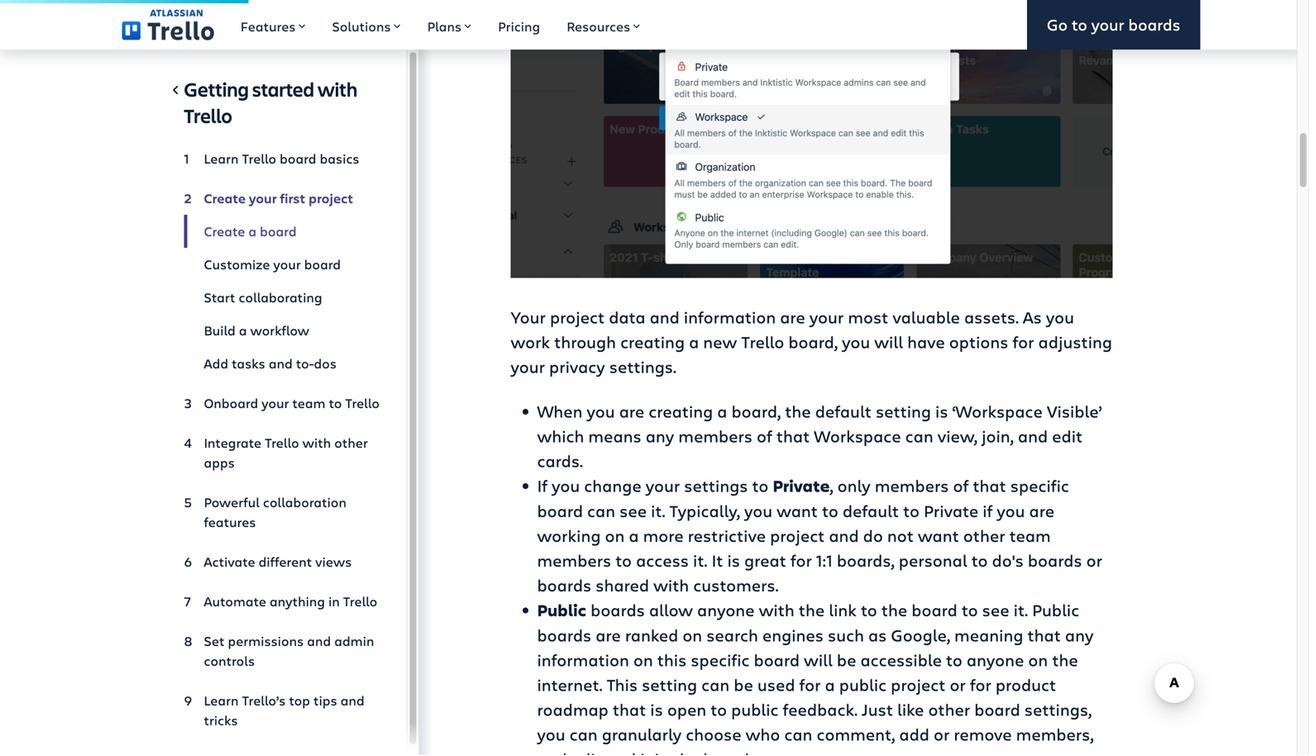 Task type: locate. For each thing, give the bounding box(es) containing it.
0 vertical spatial want
[[777, 500, 818, 522]]

1 vertical spatial any
[[1065, 624, 1094, 647]]

0 horizontal spatial members
[[537, 550, 611, 572]]

are right if
[[1029, 500, 1055, 522]]

1 horizontal spatial will
[[874, 331, 903, 353]]

is
[[936, 400, 948, 423], [727, 550, 740, 572], [650, 699, 663, 721]]

0 horizontal spatial any
[[646, 425, 674, 447]]

0 vertical spatial learn
[[204, 150, 239, 167]]

board up remove
[[975, 699, 1020, 721]]

can down 'feedback.'
[[784, 724, 813, 746]]

your left most on the top right of the page
[[810, 306, 844, 328]]

0 horizontal spatial board,
[[732, 400, 781, 423]]

0 vertical spatial anyone
[[697, 599, 755, 622]]

trello inside the your project data and information are your most valuable assets. as you work through creating a new trello board, you will have options for adjusting your privacy settings.
[[741, 331, 784, 353]]

learn up tricks
[[204, 692, 239, 710]]

2 vertical spatial it.
[[1014, 599, 1028, 622]]

0 vertical spatial information
[[684, 306, 776, 328]]

is inside when you are creating a board, the default setting is 'workspace visible' which means any members of that workspace can view, join, and edit cards.
[[936, 400, 948, 423]]

roadmap
[[537, 699, 609, 721]]

0 vertical spatial any
[[646, 425, 674, 447]]

1 create from the top
[[204, 189, 246, 207]]

0 horizontal spatial it.
[[651, 500, 665, 522]]

see inside boards allow anyone with the link to the board to see it. public boards are ranked on search engines such as google, meaning that any information on this specific board will be accessible to anyone on the internet. this setting can be used for a public project or for product roadmap that is open to public feedback. just like other board settings, you can granularly choose who can comment, add or remove members, and edit and join the board.
[[982, 599, 1010, 622]]

can left view,
[[905, 425, 934, 447]]

0 horizontal spatial team
[[292, 395, 326, 412]]

2 create from the top
[[204, 222, 245, 240]]

you up means
[[587, 400, 615, 423]]

1 horizontal spatial it.
[[693, 550, 708, 572]]

that down this
[[613, 699, 646, 721]]

private
[[773, 475, 830, 498], [924, 500, 979, 522]]

with inside integrate trello with other apps
[[303, 434, 331, 452]]

1 horizontal spatial see
[[982, 599, 1010, 622]]

and down granularly
[[606, 749, 636, 756]]

2 learn from the top
[[204, 692, 239, 710]]

you down roadmap
[[537, 724, 565, 746]]

1 vertical spatial board,
[[732, 400, 781, 423]]

project inside boards allow anyone with the link to the board to see it. public boards are ranked on search engines such as google, meaning that any information on this specific board will be accessible to anyone on the internet. this setting can be used for a public project or for product roadmap that is open to public feedback. just like other board settings, you can granularly choose who can comment, add or remove members, and edit and join the board.
[[891, 674, 946, 696]]

anyone up search
[[697, 599, 755, 622]]

your left 'first'
[[249, 189, 277, 207]]

meaning
[[955, 624, 1024, 647]]

it. inside boards allow anyone with the link to the board to see it. public boards are ranked on search engines such as google, meaning that any information on this specific board will be accessible to anyone on the internet. this setting can be used for a public project or for product roadmap that is open to public feedback. just like other board settings, you can granularly choose who can comment, add or remove members, and edit and join the board.
[[1014, 599, 1028, 622]]

on up product
[[1028, 649, 1048, 672]]

1 vertical spatial will
[[804, 649, 833, 672]]

other inside boards allow anyone with the link to the board to see it. public boards are ranked on search engines such as google, meaning that any information on this specific board will be accessible to anyone on the internet. this setting can be used for a public project or for product roadmap that is open to public feedback. just like other board settings, you can granularly choose who can comment, add or remove members, and edit and join the board.
[[928, 699, 970, 721]]

default
[[815, 400, 872, 423], [843, 500, 899, 522]]

see up meaning
[[982, 599, 1010, 622]]

1 horizontal spatial edit
[[1052, 425, 1083, 447]]

learn inside learn trello's top tips and tricks
[[204, 692, 239, 710]]

any right means
[[646, 425, 674, 447]]

1 vertical spatial information
[[537, 649, 629, 672]]

settings.
[[609, 356, 677, 378]]

0 horizontal spatial anyone
[[697, 599, 755, 622]]

trello's
[[242, 692, 286, 710]]

not
[[887, 525, 914, 547]]

cards.
[[537, 450, 583, 472]]

a left new
[[689, 331, 699, 353]]

to inside the if you change your settings to private
[[752, 475, 769, 497]]

and left admin
[[307, 633, 331, 651]]

public up internet.
[[537, 600, 587, 622]]

board
[[280, 150, 316, 167], [260, 222, 297, 240], [304, 256, 341, 273], [537, 500, 583, 522], [912, 599, 958, 622], [754, 649, 800, 672], [975, 699, 1020, 721]]

is up view,
[[936, 400, 948, 423]]

you inside boards allow anyone with the link to the board to see it. public boards are ranked on search engines such as google, meaning that any information on this specific board will be accessible to anyone on the internet. this setting can be used for a public project or for product roadmap that is open to public feedback. just like other board settings, you can granularly choose who can comment, add or remove members, and edit and join the board.
[[537, 724, 565, 746]]

adjusting
[[1038, 331, 1112, 353]]

setting up workspace
[[876, 400, 931, 423]]

0 horizontal spatial will
[[804, 649, 833, 672]]

integrate trello with other apps
[[204, 434, 368, 472]]

other down if
[[963, 525, 1005, 547]]

add tasks and to-dos
[[204, 355, 337, 373]]

0 vertical spatial creating
[[620, 331, 685, 353]]

is inside ', only members of that specific board can see it. typically, you want to default to private if you are working on a more restrictive project and do not want other team members to access it. it is great for 1:1 boards, personal to do's boards or boards shared with customers.'
[[727, 550, 740, 572]]

0 horizontal spatial specific
[[691, 649, 750, 672]]

solutions button
[[319, 0, 414, 50]]

on down ranked
[[633, 649, 653, 672]]

1 horizontal spatial want
[[918, 525, 959, 547]]

feedback.
[[783, 699, 858, 721]]

settings,
[[1025, 699, 1092, 721]]

accessible
[[861, 649, 942, 672]]

public up who
[[731, 699, 779, 721]]

project inside ', only members of that specific board can see it. typically, you want to default to private if you are working on a more restrictive project and do not want other team members to access it. it is great for 1:1 boards, personal to do's boards or boards shared with customers.'
[[770, 525, 825, 547]]

atlassian trello image
[[122, 9, 214, 40]]

your up typically,
[[646, 475, 680, 497]]

information up internet.
[[537, 649, 629, 672]]

want
[[777, 500, 818, 522], [918, 525, 959, 547]]

a inside the your project data and information are your most valuable assets. as you work through creating a new trello board, you will have options for adjusting your privacy settings.
[[689, 331, 699, 353]]

default inside ', only members of that specific board can see it. typically, you want to default to private if you are working on a more restrictive project and do not want other team members to access it. it is great for 1:1 boards, personal to do's boards or boards shared with customers.'
[[843, 500, 899, 522]]

change
[[584, 475, 642, 497]]

private inside the if you change your settings to private
[[773, 475, 830, 498]]

1 learn from the top
[[204, 150, 239, 167]]

1 horizontal spatial team
[[1010, 525, 1051, 547]]

1 vertical spatial private
[[924, 500, 979, 522]]

default up do
[[843, 500, 899, 522]]

with
[[318, 76, 357, 102], [303, 434, 331, 452], [653, 574, 689, 597], [759, 599, 795, 622]]

board, inside the your project data and information are your most valuable assets. as you work through creating a new trello board, you will have options for adjusting your privacy settings.
[[789, 331, 838, 353]]

learn down the getting
[[204, 150, 239, 167]]

for down as
[[1013, 331, 1034, 353]]

0 vertical spatial create
[[204, 189, 246, 207]]

great
[[744, 550, 786, 572]]

0 horizontal spatial see
[[620, 500, 647, 522]]

view,
[[938, 425, 978, 447]]

board, inside when you are creating a board, the default setting is 'workspace visible' which means any members of that workspace can view, join, and edit cards.
[[732, 400, 781, 423]]

members up 'not'
[[875, 475, 949, 497]]

0 vertical spatial public
[[839, 674, 887, 696]]

0 vertical spatial other
[[334, 434, 368, 452]]

boards allow anyone with the link to the board to see it. public boards are ranked on search engines such as google, meaning that any information on this specific board will be accessible to anyone on the internet. this setting can be used for a public project or for product roadmap that is open to public feedback. just like other board settings, you can granularly choose who can comment, add or remove members, and edit and join the board.
[[537, 599, 1094, 756]]

just
[[862, 699, 893, 721]]

0 vertical spatial is
[[936, 400, 948, 423]]

public up "just"
[[839, 674, 887, 696]]

default up workspace
[[815, 400, 872, 423]]

creating down settings.
[[649, 400, 713, 423]]

setting inside boards allow anyone with the link to the board to see it. public boards are ranked on search engines such as google, meaning that any information on this specific board will be accessible to anyone on the internet. this setting can be used for a public project or for product roadmap that is open to public feedback. just like other board settings, you can granularly choose who can comment, add or remove members, and edit and join the board.
[[642, 674, 697, 696]]

if you change your settings to private
[[537, 475, 830, 498]]

to right 'go'
[[1072, 14, 1088, 35]]

on right "working"
[[605, 525, 625, 547]]

1 vertical spatial it.
[[693, 550, 708, 572]]

it
[[712, 550, 723, 572]]

team up do's
[[1010, 525, 1051, 547]]

specific down 'join,'
[[1011, 475, 1069, 497]]

and right the data
[[650, 306, 680, 328]]

,
[[830, 475, 833, 497]]

can
[[905, 425, 934, 447], [587, 500, 615, 522], [702, 674, 730, 696], [570, 724, 598, 746], [784, 724, 813, 746]]

for inside the your project data and information are your most valuable assets. as you work through creating a new trello board, you will have options for adjusting your privacy settings.
[[1013, 331, 1034, 353]]

1 vertical spatial team
[[1010, 525, 1051, 547]]

for left 1:1
[[791, 550, 812, 572]]

start
[[204, 289, 235, 306]]

create for create your first project
[[204, 189, 246, 207]]

with inside getting started with trello
[[318, 76, 357, 102]]

or inside ', only members of that specific board can see it. typically, you want to default to private if you are working on a more restrictive project and do not want other team members to access it. it is great for 1:1 boards, personal to do's boards or boards shared with customers.'
[[1087, 550, 1103, 572]]

a left more at bottom
[[629, 525, 639, 547]]

the down the your project data and information are your most valuable assets. as you work through creating a new trello board, you will have options for adjusting your privacy settings.
[[785, 400, 811, 423]]

tasks
[[232, 355, 265, 373]]

will down engines on the bottom right of the page
[[804, 649, 833, 672]]

different
[[259, 553, 312, 571]]

information up new
[[684, 306, 776, 328]]

1 vertical spatial public
[[731, 699, 779, 721]]

to left do's
[[972, 550, 988, 572]]

be down such
[[837, 649, 856, 672]]

0 vertical spatial of
[[757, 425, 772, 447]]

are up means
[[619, 400, 645, 423]]

1 horizontal spatial anyone
[[967, 649, 1024, 672]]

set permissions and admin controls
[[204, 633, 374, 670]]

2 vertical spatial is
[[650, 699, 663, 721]]

and down roadmap
[[537, 749, 567, 756]]

project right 'first'
[[309, 189, 353, 207]]

is right it
[[727, 550, 740, 572]]

a inside boards allow anyone with the link to the board to see it. public boards are ranked on search engines such as google, meaning that any information on this specific board will be accessible to anyone on the internet. this setting can be used for a public project or for product roadmap that is open to public feedback. just like other board settings, you can granularly choose who can comment, add or remove members, and edit and join the board.
[[825, 674, 835, 696]]

any inside when you are creating a board, the default setting is 'workspace visible' which means any members of that workspace can view, join, and edit cards.
[[646, 425, 674, 447]]

want up personal
[[918, 525, 959, 547]]

specific inside boards allow anyone with the link to the board to see it. public boards are ranked on search engines such as google, meaning that any information on this specific board will be accessible to anyone on the internet. this setting can be used for a public project or for product roadmap that is open to public feedback. just like other board settings, you can granularly choose who can comment, add or remove members, and edit and join the board.
[[691, 649, 750, 672]]

will down most on the top right of the page
[[874, 331, 903, 353]]

and inside set permissions and admin controls
[[307, 633, 331, 651]]

0 vertical spatial setting
[[876, 400, 931, 423]]

have
[[907, 331, 945, 353]]

default inside when you are creating a board, the default setting is 'workspace visible' which means any members of that workspace can view, join, and edit cards.
[[815, 400, 872, 423]]

1 vertical spatial default
[[843, 500, 899, 522]]

to down dos
[[329, 395, 342, 412]]

2 horizontal spatial is
[[936, 400, 948, 423]]

learn
[[204, 150, 239, 167], [204, 692, 239, 710]]

data
[[609, 306, 646, 328]]

information inside the your project data and information are your most valuable assets. as you work through creating a new trello board, you will have options for adjusting your privacy settings.
[[684, 306, 776, 328]]

team down to-
[[292, 395, 326, 412]]

0 vertical spatial team
[[292, 395, 326, 412]]

1 vertical spatial of
[[953, 475, 969, 497]]

anyone down meaning
[[967, 649, 1024, 672]]

create up customize
[[204, 222, 245, 240]]

with up engines on the bottom right of the page
[[759, 599, 795, 622]]

1 vertical spatial creating
[[649, 400, 713, 423]]

1 horizontal spatial is
[[727, 550, 740, 572]]

integrate trello with other apps link
[[184, 427, 380, 480]]

is up granularly
[[650, 699, 663, 721]]

0 horizontal spatial is
[[650, 699, 663, 721]]

other right like
[[928, 699, 970, 721]]

0 horizontal spatial edit
[[571, 749, 602, 756]]

your down the create a board 'link'
[[273, 256, 301, 273]]

are inside the your project data and information are your most valuable assets. as you work through creating a new trello board, you will have options for adjusting your privacy settings.
[[780, 306, 805, 328]]

workspace
[[814, 425, 901, 447]]

0 horizontal spatial information
[[537, 649, 629, 672]]

project up 1:1
[[770, 525, 825, 547]]

with inside ', only members of that specific board can see it. typically, you want to default to private if you are working on a more restrictive project and do not want other team members to access it. it is great for 1:1 boards, personal to do's boards or boards shared with customers.'
[[653, 574, 689, 597]]

1 vertical spatial setting
[[642, 674, 697, 696]]

it. up meaning
[[1014, 599, 1028, 622]]

1 horizontal spatial private
[[924, 500, 979, 522]]

customize
[[204, 256, 270, 273]]

members
[[678, 425, 753, 447], [875, 475, 949, 497], [537, 550, 611, 572]]

working
[[537, 525, 601, 547]]

that inside ', only members of that specific board can see it. typically, you want to default to private if you are working on a more restrictive project and do not want other team members to access it. it is great for 1:1 boards, personal to do's boards or boards shared with customers.'
[[973, 475, 1006, 497]]

1 horizontal spatial information
[[684, 306, 776, 328]]

visible'
[[1047, 400, 1102, 423]]

learn for learn trello board basics
[[204, 150, 239, 167]]

see down change
[[620, 500, 647, 522]]

members down "working"
[[537, 550, 611, 572]]

a inside ', only members of that specific board can see it. typically, you want to default to private if you are working on a more restrictive project and do not want other team members to access it. it is great for 1:1 boards, personal to do's boards or boards shared with customers.'
[[629, 525, 639, 547]]

a
[[248, 222, 257, 240], [239, 322, 247, 340], [689, 331, 699, 353], [717, 400, 727, 423], [629, 525, 639, 547], [825, 674, 835, 696]]

create inside 'link'
[[204, 222, 245, 240]]

board inside ', only members of that specific board can see it. typically, you want to default to private if you are working on a more restrictive project and do not want other team members to access it. it is great for 1:1 boards, personal to do's boards or boards shared with customers.'
[[537, 500, 583, 522]]

that inside when you are creating a board, the default setting is 'workspace visible' which means any members of that workspace can view, join, and edit cards.
[[777, 425, 810, 447]]

for left product
[[970, 674, 992, 696]]

means
[[588, 425, 642, 447]]

1 vertical spatial specific
[[691, 649, 750, 672]]

your
[[1092, 14, 1125, 35], [249, 189, 277, 207], [273, 256, 301, 273], [810, 306, 844, 328], [511, 356, 545, 378], [262, 395, 289, 412], [646, 475, 680, 497]]

1 vertical spatial edit
[[571, 749, 602, 756]]

dos
[[314, 355, 337, 373]]

0 vertical spatial edit
[[1052, 425, 1083, 447]]

you right if
[[997, 500, 1025, 522]]

are left ranked
[[596, 624, 621, 647]]

1 vertical spatial be
[[734, 674, 753, 696]]

1 horizontal spatial specific
[[1011, 475, 1069, 497]]

project up "through"
[[550, 306, 605, 328]]

1 vertical spatial create
[[204, 222, 245, 240]]

project up like
[[891, 674, 946, 696]]

privacy
[[549, 356, 605, 378]]

board down create your first project
[[260, 222, 297, 240]]

and left do
[[829, 525, 859, 547]]

internet.
[[537, 674, 603, 696]]

a inside 'link'
[[248, 222, 257, 240]]

want up 1:1
[[777, 500, 818, 522]]

build a workflow link
[[184, 314, 380, 347]]

1 vertical spatial want
[[918, 525, 959, 547]]

1 vertical spatial learn
[[204, 692, 239, 710]]

other inside ', only members of that specific board can see it. typically, you want to default to private if you are working on a more restrictive project and do not want other team members to access it. it is great for 1:1 boards, personal to do's boards or boards shared with customers.'
[[963, 525, 1005, 547]]

a down new
[[717, 400, 727, 423]]

0 vertical spatial default
[[815, 400, 872, 423]]

1 vertical spatial other
[[963, 525, 1005, 547]]

1 vertical spatial members
[[875, 475, 949, 497]]

controls
[[204, 653, 255, 670]]

0 horizontal spatial public
[[537, 600, 587, 622]]

the left link at the right
[[799, 599, 825, 622]]

0 vertical spatial will
[[874, 331, 903, 353]]

board up "working"
[[537, 500, 583, 522]]

create
[[204, 189, 246, 207], [204, 222, 245, 240]]

like
[[897, 699, 924, 721]]

members,
[[1016, 724, 1094, 746]]

be
[[837, 649, 856, 672], [734, 674, 753, 696]]

0 vertical spatial or
[[1087, 550, 1103, 572]]

that up if
[[973, 475, 1006, 497]]

1 vertical spatial see
[[982, 599, 1010, 622]]

2 vertical spatial other
[[928, 699, 970, 721]]

0 vertical spatial members
[[678, 425, 753, 447]]

it.
[[651, 500, 665, 522], [693, 550, 708, 572], [1014, 599, 1028, 622]]

your project data and information are your most valuable assets. as you work through creating a new trello board, you will have options for adjusting your privacy settings.
[[511, 306, 1112, 378]]

and inside when you are creating a board, the default setting is 'workspace visible' which means any members of that workspace can view, join, and edit cards.
[[1018, 425, 1048, 447]]

on
[[605, 525, 625, 547], [683, 624, 702, 647], [633, 649, 653, 672], [1028, 649, 1048, 672]]

for up 'feedback.'
[[799, 674, 821, 696]]

creating inside when you are creating a board, the default setting is 'workspace visible' which means any members of that workspace can view, join, and edit cards.
[[649, 400, 713, 423]]

trello
[[184, 103, 232, 129], [242, 150, 276, 167], [741, 331, 784, 353], [345, 395, 380, 412], [265, 434, 299, 452], [343, 593, 377, 611]]

1 horizontal spatial any
[[1065, 624, 1094, 647]]

will
[[874, 331, 903, 353], [804, 649, 833, 672]]

any up settings,
[[1065, 624, 1094, 647]]

0 horizontal spatial of
[[757, 425, 772, 447]]

1 horizontal spatial setting
[[876, 400, 931, 423]]

0 vertical spatial specific
[[1011, 475, 1069, 497]]

create up create a board
[[204, 189, 246, 207]]

be left used
[[734, 674, 753, 696]]

you up restrictive
[[744, 500, 773, 522]]

0 vertical spatial private
[[773, 475, 830, 498]]

add tasks and to-dos link
[[184, 347, 380, 380]]

public
[[1032, 599, 1080, 622], [537, 600, 587, 622]]

start collaborating
[[204, 289, 322, 306]]

activate different views link
[[184, 546, 380, 579]]

0 horizontal spatial setting
[[642, 674, 697, 696]]

1 vertical spatial is
[[727, 550, 740, 572]]

1 horizontal spatial public
[[1032, 599, 1080, 622]]

0 vertical spatial board,
[[789, 331, 838, 353]]

0 vertical spatial see
[[620, 500, 647, 522]]

a up 'feedback.'
[[825, 674, 835, 696]]

1 horizontal spatial be
[[837, 649, 856, 672]]

2 horizontal spatial members
[[875, 475, 949, 497]]

2 horizontal spatial it.
[[1014, 599, 1028, 622]]

1 vertical spatial anyone
[[967, 649, 1024, 672]]

1 horizontal spatial members
[[678, 425, 753, 447]]

members up 'settings'
[[678, 425, 753, 447]]

with right "started"
[[318, 76, 357, 102]]

0 horizontal spatial private
[[773, 475, 830, 498]]

used
[[758, 674, 795, 696]]

1 horizontal spatial of
[[953, 475, 969, 497]]

getting started with trello
[[184, 76, 357, 129]]

trello inside integrate trello with other apps
[[265, 434, 299, 452]]

boards
[[1129, 14, 1181, 35], [1028, 550, 1082, 572], [537, 574, 592, 597], [591, 599, 645, 622], [537, 624, 592, 647]]

to
[[1072, 14, 1088, 35], [329, 395, 342, 412], [752, 475, 769, 497], [822, 500, 839, 522], [903, 500, 920, 522], [616, 550, 632, 572], [972, 550, 988, 572], [861, 599, 877, 622], [962, 599, 978, 622], [946, 649, 963, 672], [711, 699, 727, 721]]

is inside boards allow anyone with the link to the board to see it. public boards are ranked on search engines such as google, meaning that any information on this specific board will be accessible to anyone on the internet. this setting can be used for a public project or for product roadmap that is open to public feedback. just like other board settings, you can granularly choose who can comment, add or remove members, and edit and join the board.
[[650, 699, 663, 721]]

and right 'join,'
[[1018, 425, 1048, 447]]

specific
[[1011, 475, 1069, 497], [691, 649, 750, 672]]

to down ,
[[822, 500, 839, 522]]

public inside boards allow anyone with the link to the board to see it. public boards are ranked on search engines such as google, meaning that any information on this specific board will be accessible to anyone on the internet. this setting can be used for a public project or for product roadmap that is open to public feedback. just like other board settings, you can granularly choose who can comment, add or remove members, and edit and join the board.
[[1032, 599, 1080, 622]]

automate
[[204, 593, 266, 611]]

and inside ', only members of that specific board can see it. typically, you want to default to private if you are working on a more restrictive project and do not want other team members to access it. it is great for 1:1 boards, personal to do's boards or boards shared with customers.'
[[829, 525, 859, 547]]

information
[[684, 306, 776, 328], [537, 649, 629, 672]]

you
[[1046, 306, 1074, 328], [842, 331, 870, 353], [587, 400, 615, 423], [552, 475, 580, 497], [744, 500, 773, 522], [997, 500, 1025, 522], [537, 724, 565, 746]]

will inside the your project data and information are your most valuable assets. as you work through creating a new trello board, you will have options for adjusting your privacy settings.
[[874, 331, 903, 353]]

1 horizontal spatial board,
[[789, 331, 838, 353]]

join
[[640, 749, 669, 756]]

create your first project link
[[184, 182, 380, 215]]

your down add tasks and to-dos
[[262, 395, 289, 412]]

the inside when you are creating a board, the default setting is 'workspace visible' which means any members of that workspace can view, join, and edit cards.
[[785, 400, 811, 423]]

add
[[899, 724, 930, 746]]

edit
[[1052, 425, 1083, 447], [571, 749, 602, 756]]

collaboration
[[263, 494, 347, 512]]

2 vertical spatial members
[[537, 550, 611, 572]]

learn trello's top tips and tricks
[[204, 692, 365, 730]]

private left if
[[924, 500, 979, 522]]

specific down search
[[691, 649, 750, 672]]



Task type: describe. For each thing, give the bounding box(es) containing it.
you inside when you are creating a board, the default setting is 'workspace visible' which means any members of that workspace can view, join, and edit cards.
[[587, 400, 615, 423]]

, only members of that specific board can see it. typically, you want to default to private if you are working on a more restrictive project and do not want other team members to access it. it is great for 1:1 boards, personal to do's boards or boards shared with customers.
[[537, 475, 1103, 597]]

automate anything in trello
[[204, 593, 377, 611]]

go to your boards link
[[1027, 0, 1201, 50]]

edit inside boards allow anyone with the link to the board to see it. public boards are ranked on search engines such as google, meaning that any information on this specific board will be accessible to anyone on the internet. this setting can be used for a public project or for product roadmap that is open to public feedback. just like other board settings, you can granularly choose who can comment, add or remove members, and edit and join the board.
[[571, 749, 602, 756]]

see inside ', only members of that specific board can see it. typically, you want to default to private if you are working on a more restrictive project and do not want other team members to access it. it is great for 1:1 boards, personal to do's boards or boards shared with customers.'
[[620, 500, 647, 522]]

search
[[707, 624, 758, 647]]

your down work
[[511, 356, 545, 378]]

solutions
[[332, 17, 391, 35]]

basics
[[320, 150, 359, 167]]

features
[[204, 514, 256, 531]]

customize your board link
[[184, 248, 380, 281]]

team inside 'link'
[[292, 395, 326, 412]]

powerful
[[204, 494, 260, 512]]

onboard your team to trello
[[204, 395, 380, 412]]

can up open
[[702, 674, 730, 696]]

an image showing how to select privacy settings for a trello board image
[[511, 0, 1113, 278]]

will inside boards allow anyone with the link to the board to see it. public boards are ranked on search engines such as google, meaning that any information on this specific board will be accessible to anyone on the internet. this setting can be used for a public project or for product roadmap that is open to public feedback. just like other board settings, you can granularly choose who can comment, add or remove members, and edit and join the board.
[[804, 649, 833, 672]]

to up 'not'
[[903, 500, 920, 522]]

creating inside the your project data and information are your most valuable assets. as you work through creating a new trello board, you will have options for adjusting your privacy settings.
[[620, 331, 685, 353]]

as
[[868, 624, 887, 647]]

plans button
[[414, 0, 485, 50]]

engines
[[762, 624, 824, 647]]

apps
[[204, 454, 235, 472]]

onboard your team to trello link
[[184, 387, 380, 420]]

to inside 'link'
[[329, 395, 342, 412]]

can down roadmap
[[570, 724, 598, 746]]

specific inside ', only members of that specific board can see it. typically, you want to default to private if you are working on a more restrictive project and do not want other team members to access it. it is great for 1:1 boards, personal to do's boards or boards shared with customers.'
[[1011, 475, 1069, 497]]

to up choose
[[711, 699, 727, 721]]

are inside boards allow anyone with the link to the board to see it. public boards are ranked on search engines such as google, meaning that any information on this specific board will be accessible to anyone on the internet. this setting can be used for a public project or for product roadmap that is open to public feedback. just like other board settings, you can granularly choose who can comment, add or remove members, and edit and join the board.
[[596, 624, 621, 647]]

learn trello board basics link
[[184, 142, 380, 175]]

to right link at the right
[[861, 599, 877, 622]]

with inside boards allow anyone with the link to the board to see it. public boards are ranked on search engines such as google, meaning that any information on this specific board will be accessible to anyone on the internet. this setting can be used for a public project or for product roadmap that is open to public feedback. just like other board settings, you can granularly choose who can comment, add or remove members, and edit and join the board.
[[759, 599, 795, 622]]

activate different views
[[204, 553, 352, 571]]

features button
[[227, 0, 319, 50]]

powerful collaboration features link
[[184, 486, 380, 539]]

google,
[[891, 624, 950, 647]]

when
[[537, 400, 583, 423]]

the right join
[[673, 749, 699, 756]]

features
[[241, 17, 296, 35]]

restrictive
[[688, 525, 766, 547]]

learn trello board basics
[[204, 150, 359, 167]]

in
[[328, 593, 340, 611]]

to-
[[296, 355, 314, 373]]

page progress progress bar
[[0, 0, 249, 3]]

customers.
[[693, 574, 779, 597]]

any inside boards allow anyone with the link to the board to see it. public boards are ranked on search engines such as google, meaning that any information on this specific board will be accessible to anyone on the internet. this setting can be used for a public project or for product roadmap that is open to public feedback. just like other board settings, you can granularly choose who can comment, add or remove members, and edit and join the board.
[[1065, 624, 1094, 647]]

your right 'go'
[[1092, 14, 1125, 35]]

1:1
[[816, 550, 833, 572]]

other inside integrate trello with other apps
[[334, 434, 368, 452]]

0 horizontal spatial want
[[777, 500, 818, 522]]

to down google, at the right of the page
[[946, 649, 963, 672]]

team inside ', only members of that specific board can see it. typically, you want to default to private if you are working on a more restrictive project and do not want other team members to access it. it is great for 1:1 boards, personal to do's boards or boards shared with customers.'
[[1010, 525, 1051, 547]]

the up product
[[1052, 649, 1078, 672]]

you right as
[[1046, 306, 1074, 328]]

go to your boards
[[1047, 14, 1181, 35]]

when you are creating a board, the default setting is 'workspace visible' which means any members of that workspace can view, join, and edit cards.
[[537, 400, 1102, 472]]

tricks
[[204, 712, 238, 730]]

top
[[289, 692, 310, 710]]

trello inside getting started with trello
[[184, 103, 232, 129]]

board up used
[[754, 649, 800, 672]]

such
[[828, 624, 864, 647]]

integrate
[[204, 434, 262, 452]]

create your first project
[[204, 189, 353, 207]]

getting
[[184, 76, 249, 102]]

if
[[537, 475, 548, 497]]

you down most on the top right of the page
[[842, 331, 870, 353]]

board inside customize your board link
[[304, 256, 341, 273]]

this
[[607, 674, 638, 696]]

0 vertical spatial it.
[[651, 500, 665, 522]]

project inside the your project data and information are your most valuable assets. as you work through creating a new trello board, you will have options for adjusting your privacy settings.
[[550, 306, 605, 328]]

open
[[667, 699, 707, 721]]

resources
[[567, 17, 630, 35]]

you inside the if you change your settings to private
[[552, 475, 580, 497]]

of inside ', only members of that specific board can see it. typically, you want to default to private if you are working on a more restrictive project and do not want other team members to access it. it is great for 1:1 boards, personal to do's boards or boards shared with customers.'
[[953, 475, 969, 497]]

board inside learn trello board basics link
[[280, 150, 316, 167]]

link
[[829, 599, 857, 622]]

personal
[[899, 550, 967, 572]]

access
[[636, 550, 689, 572]]

and left to-
[[269, 355, 293, 373]]

options
[[949, 331, 1009, 353]]

settings
[[684, 475, 748, 497]]

start collaborating link
[[184, 281, 380, 314]]

setting inside when you are creating a board, the default setting is 'workspace visible' which means any members of that workspace can view, join, and edit cards.
[[876, 400, 931, 423]]

are inside when you are creating a board, the default setting is 'workspace visible' which means any members of that workspace can view, join, and edit cards.
[[619, 400, 645, 423]]

0 horizontal spatial be
[[734, 674, 753, 696]]

board up google, at the right of the page
[[912, 599, 958, 622]]

boards inside go to your boards link
[[1129, 14, 1181, 35]]

on inside ', only members of that specific board can see it. typically, you want to default to private if you are working on a more restrictive project and do not want other team members to access it. it is great for 1:1 boards, personal to do's boards or boards shared with customers.'
[[605, 525, 625, 547]]

edit inside when you are creating a board, the default setting is 'workspace visible' which means any members of that workspace can view, join, and edit cards.
[[1052, 425, 1083, 447]]

learn trello's top tips and tricks link
[[184, 685, 380, 738]]

as
[[1023, 306, 1042, 328]]

can inside ', only members of that specific board can see it. typically, you want to default to private if you are working on a more restrictive project and do not want other team members to access it. it is great for 1:1 boards, personal to do's boards or boards shared with customers.'
[[587, 500, 615, 522]]

tips
[[314, 692, 337, 710]]

to up meaning
[[962, 599, 978, 622]]

views
[[315, 553, 352, 571]]

'workspace
[[953, 400, 1043, 423]]

board inside the create a board 'link'
[[260, 222, 297, 240]]

a right the build
[[239, 322, 247, 340]]

admin
[[334, 633, 374, 651]]

the up as
[[882, 599, 908, 622]]

for inside ', only members of that specific board can see it. typically, you want to default to private if you are working on a more restrictive project and do not want other team members to access it. it is great for 1:1 boards, personal to do's boards or boards shared with customers.'
[[791, 550, 812, 572]]

on up "this"
[[683, 624, 702, 647]]

more
[[643, 525, 684, 547]]

typically,
[[670, 500, 740, 522]]

your inside the if you change your settings to private
[[646, 475, 680, 497]]

create for create a board
[[204, 222, 245, 240]]

permissions
[[228, 633, 304, 651]]

if
[[983, 500, 993, 522]]

are inside ', only members of that specific board can see it. typically, you want to default to private if you are working on a more restrictive project and do not want other team members to access it. it is great for 1:1 boards, personal to do's boards or boards shared with customers.'
[[1029, 500, 1055, 522]]

can inside when you are creating a board, the default setting is 'workspace visible' which means any members of that workspace can view, join, and edit cards.
[[905, 425, 934, 447]]

0 vertical spatial be
[[837, 649, 856, 672]]

trello inside 'link'
[[345, 395, 380, 412]]

powerful collaboration features
[[204, 494, 347, 531]]

first
[[280, 189, 305, 207]]

onboard
[[204, 395, 258, 412]]

information inside boards allow anyone with the link to the board to see it. public boards are ranked on search engines such as google, meaning that any information on this specific board will be accessible to anyone on the internet. this setting can be used for a public project or for product roadmap that is open to public feedback. just like other board settings, you can granularly choose who can comment, add or remove members, and edit and join the board.
[[537, 649, 629, 672]]

only
[[838, 475, 871, 497]]

anything
[[270, 593, 325, 611]]

and inside learn trello's top tips and tricks
[[341, 692, 365, 710]]

0 horizontal spatial public
[[731, 699, 779, 721]]

go
[[1047, 14, 1068, 35]]

learn for learn trello's top tips and tricks
[[204, 692, 239, 710]]

assets.
[[964, 306, 1019, 328]]

work
[[511, 331, 550, 353]]

of inside when you are creating a board, the default setting is 'workspace visible' which means any members of that workspace can view, join, and edit cards.
[[757, 425, 772, 447]]

plans
[[427, 17, 462, 35]]

do
[[863, 525, 883, 547]]

2 vertical spatial or
[[934, 724, 950, 746]]

that up product
[[1028, 624, 1061, 647]]

getting started with trello link
[[184, 76, 380, 136]]

to up "shared"
[[616, 550, 632, 572]]

allow
[[649, 599, 693, 622]]

and inside the your project data and information are your most valuable assets. as you work through creating a new trello board, you will have options for adjusting your privacy settings.
[[650, 306, 680, 328]]

choose
[[686, 724, 742, 746]]

join,
[[982, 425, 1014, 447]]

1 vertical spatial or
[[950, 674, 966, 696]]

set permissions and admin controls link
[[184, 625, 380, 678]]

ranked
[[625, 624, 678, 647]]

workflow
[[250, 322, 309, 340]]

boards,
[[837, 550, 895, 572]]

private inside ', only members of that specific board can see it. typically, you want to default to private if you are working on a more restrictive project and do not want other team members to access it. it is great for 1:1 boards, personal to do's boards or boards shared with customers.'
[[924, 500, 979, 522]]

members inside when you are creating a board, the default setting is 'workspace visible' which means any members of that workspace can view, join, and edit cards.
[[678, 425, 753, 447]]

started
[[252, 76, 314, 102]]

a inside when you are creating a board, the default setting is 'workspace visible' which means any members of that workspace can view, join, and edit cards.
[[717, 400, 727, 423]]

automate anything in trello link
[[184, 586, 380, 619]]

your inside 'link'
[[262, 395, 289, 412]]

which
[[537, 425, 584, 447]]

1 horizontal spatial public
[[839, 674, 887, 696]]



Task type: vqa. For each thing, say whether or not it's contained in the screenshot.
the home icon
no



